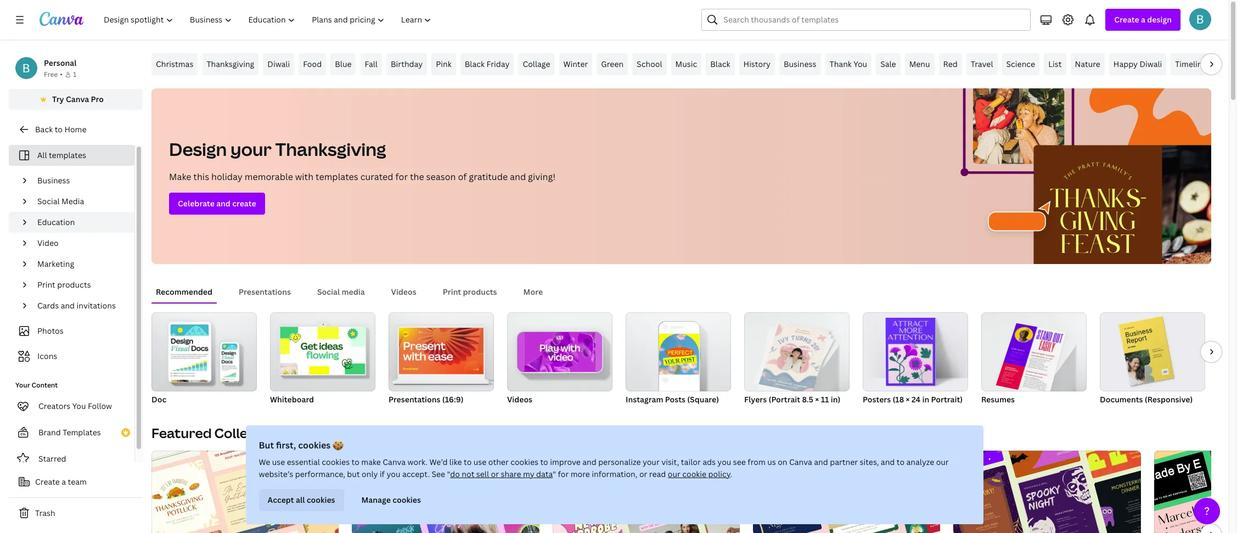 Task type: vqa. For each thing, say whether or not it's contained in the screenshot.
THE 'VIDEOS' inside the "Videos" link
yes



Task type: locate. For each thing, give the bounding box(es) containing it.
2 diwali from the left
[[1140, 59, 1162, 69]]

1 horizontal spatial our
[[936, 457, 949, 467]]

pro
[[91, 94, 104, 104]]

1 horizontal spatial black
[[711, 59, 730, 69]]

0 horizontal spatial social
[[37, 196, 60, 206]]

poster (18 × 24 in portrait) image
[[863, 312, 968, 391], [886, 318, 936, 386]]

1 vertical spatial business
[[37, 175, 70, 186]]

with
[[295, 171, 314, 183]]

2 × from the left
[[906, 394, 910, 405]]

social up the education at the left
[[37, 196, 60, 206]]

1 horizontal spatial or
[[640, 469, 648, 479]]

like
[[450, 457, 462, 467]]

create inside create a team button
[[35, 477, 60, 487]]

use up sell
[[474, 457, 487, 467]]

cards and invitations
[[37, 300, 116, 311]]

more
[[571, 469, 590, 479]]

None search field
[[702, 9, 1031, 31]]

invitations
[[77, 300, 116, 311]]

1 horizontal spatial social
[[317, 287, 340, 297]]

a left the design
[[1141, 14, 1146, 25]]

of
[[458, 171, 467, 183]]

icons
[[37, 351, 57, 361]]

0 horizontal spatial products
[[57, 279, 91, 290]]

0 vertical spatial business
[[784, 59, 817, 69]]

instagram posts (square) link
[[626, 312, 731, 407]]

content
[[32, 380, 58, 390]]

print products
[[37, 279, 91, 290], [443, 287, 497, 297]]

you for thank
[[854, 59, 868, 69]]

black friday
[[465, 59, 510, 69]]

photos link
[[15, 321, 128, 341]]

business up social media at the top
[[37, 175, 70, 186]]

1 horizontal spatial products
[[463, 287, 497, 297]]

0 vertical spatial you
[[854, 59, 868, 69]]

1 horizontal spatial templates
[[316, 171, 358, 183]]

resume image
[[982, 312, 1087, 391], [996, 323, 1067, 396]]

you right if
[[387, 469, 400, 479]]

create
[[1115, 14, 1140, 25], [35, 477, 60, 487]]

or
[[491, 469, 499, 479], [640, 469, 648, 479]]

video image
[[507, 312, 613, 391], [524, 332, 596, 372]]

black left the friday
[[465, 59, 485, 69]]

1 vertical spatial you
[[387, 469, 400, 479]]

cookie
[[683, 469, 707, 479]]

0 horizontal spatial for
[[396, 171, 408, 183]]

diwali inside happy diwali 'link'
[[1140, 59, 1162, 69]]

for down improve
[[558, 469, 569, 479]]

0 horizontal spatial black
[[465, 59, 485, 69]]

print for print products link
[[37, 279, 55, 290]]

accept.
[[402, 469, 430, 479]]

doc image
[[152, 312, 257, 391], [152, 312, 257, 391]]

0 horizontal spatial "
[[447, 469, 450, 479]]

document (responsive) image inside the documents (responsive) link
[[1119, 316, 1175, 386]]

create
[[232, 198, 256, 209]]

social left media
[[317, 287, 340, 297]]

resumes link
[[982, 312, 1087, 407]]

1 horizontal spatial business link
[[780, 53, 821, 75]]

free •
[[44, 70, 63, 79]]

documents (responsive)
[[1100, 394, 1193, 405]]

history link
[[739, 53, 775, 75]]

birthday
[[391, 59, 423, 69]]

and left giving!
[[510, 171, 526, 183]]

try
[[52, 94, 64, 104]]

your
[[231, 137, 272, 161], [643, 457, 660, 467]]

×
[[815, 394, 819, 405], [906, 394, 910, 405]]

diwali left food
[[268, 59, 290, 69]]

thank you
[[830, 59, 868, 69]]

1 " from the left
[[447, 469, 450, 479]]

2 horizontal spatial canva
[[789, 457, 812, 467]]

0 vertical spatial templates
[[49, 150, 86, 160]]

collage link
[[518, 53, 555, 75]]

0 horizontal spatial business link
[[33, 170, 128, 191]]

0 horizontal spatial your
[[231, 137, 272, 161]]

pink
[[436, 59, 452, 69]]

accept all cookies
[[268, 495, 335, 505]]

1 vertical spatial our
[[668, 469, 681, 479]]

1 horizontal spatial for
[[558, 469, 569, 479]]

1 use from the left
[[272, 457, 285, 467]]

business left thank
[[784, 59, 817, 69]]

0 horizontal spatial videos
[[391, 287, 417, 297]]

0 horizontal spatial diwali
[[268, 59, 290, 69]]

cookies inside manage cookies button
[[393, 495, 421, 505]]

2 " from the left
[[553, 469, 556, 479]]

see
[[733, 457, 746, 467]]

canva right on
[[789, 457, 812, 467]]

0 horizontal spatial business
[[37, 175, 70, 186]]

to up "data"
[[540, 457, 548, 467]]

media
[[342, 287, 365, 297]]

all
[[37, 150, 47, 160]]

0 vertical spatial videos
[[391, 287, 417, 297]]

posts
[[665, 394, 686, 405]]

1 vertical spatial a
[[62, 477, 66, 487]]

create down the starred
[[35, 477, 60, 487]]

poster (18 × 24 in portrait) image up posters (18 × 24 in portrait)
[[886, 318, 936, 386]]

and left partner at the bottom of page
[[814, 457, 828, 467]]

1 vertical spatial create
[[35, 477, 60, 487]]

1 horizontal spatial presentations
[[389, 394, 441, 405]]

flyers (portrait 8.5 × 11 in) link
[[744, 312, 850, 407]]

instagram post (square) image inside "instagram posts (square)" link
[[659, 334, 699, 375]]

1 horizontal spatial print products
[[443, 287, 497, 297]]

for inside but first, cookies 🍪 "dialog"
[[558, 469, 569, 479]]

0 horizontal spatial a
[[62, 477, 66, 487]]

you left the follow
[[72, 401, 86, 411]]

only
[[362, 469, 378, 479]]

1 diwali from the left
[[268, 59, 290, 69]]

print right 'videos' button
[[443, 287, 461, 297]]

" down improve
[[553, 469, 556, 479]]

0 vertical spatial a
[[1141, 14, 1146, 25]]

1 × from the left
[[815, 394, 819, 405]]

0 vertical spatial presentations
[[239, 287, 291, 297]]

timeline link
[[1171, 53, 1211, 75]]

" inside the we use essential cookies to make canva work. we'd like to use other cookies to improve and personalize your visit, tailor ads you see from us on canva and partner sites, and to analyze our website's performance, but only if you accept. see "
[[447, 469, 450, 479]]

to right back
[[55, 124, 63, 135]]

business link left thank
[[780, 53, 821, 75]]

media
[[62, 196, 84, 206]]

social inside "button"
[[317, 287, 340, 297]]

business link up media
[[33, 170, 128, 191]]

0 vertical spatial you
[[718, 457, 731, 467]]

0 vertical spatial social
[[37, 196, 60, 206]]

1 horizontal spatial business
[[784, 59, 817, 69]]

1 vertical spatial presentations
[[389, 394, 441, 405]]

to up but
[[352, 457, 360, 467]]

1 horizontal spatial use
[[474, 457, 487, 467]]

website's
[[259, 469, 293, 479]]

ads
[[703, 457, 716, 467]]

fall
[[365, 59, 378, 69]]

your up read
[[643, 457, 660, 467]]

0 vertical spatial for
[[396, 171, 408, 183]]

1 black from the left
[[465, 59, 485, 69]]

follow
[[88, 401, 112, 411]]

black for black
[[711, 59, 730, 69]]

presentations for presentations
[[239, 287, 291, 297]]

0 horizontal spatial use
[[272, 457, 285, 467]]

whiteboard
[[270, 394, 314, 405]]

1 vertical spatial social
[[317, 287, 340, 297]]

1 horizontal spatial videos
[[507, 394, 533, 405]]

you for creators
[[72, 401, 86, 411]]

our down visit,
[[668, 469, 681, 479]]

design
[[169, 137, 227, 161]]

products
[[57, 279, 91, 290], [463, 287, 497, 297]]

our
[[936, 457, 949, 467], [668, 469, 681, 479]]

products inside button
[[463, 287, 497, 297]]

cookies down the accept.
[[393, 495, 421, 505]]

presentations inside presentations button
[[239, 287, 291, 297]]

make
[[169, 171, 191, 183]]

thanksgiving up the with
[[275, 137, 386, 161]]

print inside button
[[443, 287, 461, 297]]

1 horizontal spatial ×
[[906, 394, 910, 405]]

1 horizontal spatial a
[[1141, 14, 1146, 25]]

menu link
[[905, 53, 935, 75]]

cookies up my
[[511, 457, 539, 467]]

1 vertical spatial thanksgiving
[[275, 137, 386, 161]]

you
[[854, 59, 868, 69], [72, 401, 86, 411]]

thanksgiving link
[[202, 53, 259, 75]]

1 horizontal spatial diwali
[[1140, 59, 1162, 69]]

1 horizontal spatial you
[[718, 457, 731, 467]]

0 horizontal spatial print
[[37, 279, 55, 290]]

marketing link
[[33, 254, 128, 275]]

a inside create a design dropdown button
[[1141, 14, 1146, 25]]

0 horizontal spatial presentations
[[239, 287, 291, 297]]

school
[[637, 59, 662, 69]]

posters (18 × 24 in portrait)
[[863, 394, 963, 405]]

0 horizontal spatial print products
[[37, 279, 91, 290]]

holiday
[[211, 171, 243, 183]]

2 use from the left
[[474, 457, 487, 467]]

0 horizontal spatial ×
[[815, 394, 819, 405]]

1 horizontal spatial print
[[443, 287, 461, 297]]

1 vertical spatial for
[[558, 469, 569, 479]]

1 vertical spatial videos
[[507, 394, 533, 405]]

0 horizontal spatial or
[[491, 469, 499, 479]]

1 vertical spatial your
[[643, 457, 660, 467]]

print products inside button
[[443, 287, 497, 297]]

0 vertical spatial thanksgiving
[[207, 59, 254, 69]]

blue link
[[331, 53, 356, 75]]

(responsive)
[[1145, 394, 1193, 405]]

happy diwali link
[[1109, 53, 1167, 75]]

canva right try
[[66, 94, 89, 104]]

presentations inside presentations (16:9) link
[[389, 394, 441, 405]]

social inside social media link
[[37, 196, 60, 206]]

flyer (portrait 8.5 × 11 in) image
[[744, 312, 850, 391], [759, 322, 830, 395]]

or left read
[[640, 469, 648, 479]]

2 black from the left
[[711, 59, 730, 69]]

to left analyze
[[897, 457, 905, 467]]

but first, cookies 🍪
[[259, 439, 344, 451]]

× left 24 at the bottom right
[[906, 394, 910, 405]]

print
[[37, 279, 55, 290], [443, 287, 461, 297]]

green
[[601, 59, 624, 69]]

presentations
[[239, 287, 291, 297], [389, 394, 441, 405]]

products for print products link
[[57, 279, 91, 290]]

memorable
[[245, 171, 293, 183]]

thanksgiving left diwali link
[[207, 59, 254, 69]]

you
[[718, 457, 731, 467], [387, 469, 400, 479]]

trash link
[[9, 502, 143, 524]]

cookies right all
[[307, 495, 335, 505]]

0 vertical spatial business link
[[780, 53, 821, 75]]

a left team
[[62, 477, 66, 487]]

create for create a design
[[1115, 14, 1140, 25]]

create inside create a design dropdown button
[[1115, 14, 1140, 25]]

starred
[[38, 453, 66, 464]]

templates right all
[[49, 150, 86, 160]]

products left more
[[463, 287, 497, 297]]

nature link
[[1071, 53, 1105, 75]]

templates right the with
[[316, 171, 358, 183]]

curated
[[361, 171, 393, 183]]

0 horizontal spatial canva
[[66, 94, 89, 104]]

diwali right happy
[[1140, 59, 1162, 69]]

design your thanksgiving image
[[948, 88, 1212, 264]]

video link
[[33, 233, 128, 254]]

or right sell
[[491, 469, 499, 479]]

print products for the print products button
[[443, 287, 497, 297]]

0 vertical spatial our
[[936, 457, 949, 467]]

blue
[[335, 59, 352, 69]]

1 vertical spatial templates
[[316, 171, 358, 183]]

0 horizontal spatial create
[[35, 477, 60, 487]]

1 or from the left
[[491, 469, 499, 479]]

videos inside button
[[391, 287, 417, 297]]

whiteboard image
[[270, 312, 376, 391], [280, 327, 365, 375]]

your inside the we use essential cookies to make canva work. we'd like to use other cookies to improve and personalize your visit, tailor ads you see from us on canva and partner sites, and to analyze our website's performance, but only if you accept. see "
[[643, 457, 660, 467]]

1 horizontal spatial "
[[553, 469, 556, 479]]

and right "cards"
[[61, 300, 75, 311]]

do
[[450, 469, 460, 479]]

christmas link
[[152, 53, 198, 75]]

brand templates link
[[9, 422, 135, 444]]

× left 11
[[815, 394, 819, 405]]

0 horizontal spatial templates
[[49, 150, 86, 160]]

0 vertical spatial your
[[231, 137, 272, 161]]

but first, cookies 🍪 dialog
[[246, 425, 984, 524]]

your up memorable in the left of the page
[[231, 137, 272, 161]]

1 horizontal spatial your
[[643, 457, 660, 467]]

canva up if
[[383, 457, 406, 467]]

document (responsive) image
[[1100, 312, 1206, 391], [1119, 316, 1175, 386]]

use up website's
[[272, 457, 285, 467]]

" right see
[[447, 469, 450, 479]]

print up "cards"
[[37, 279, 55, 290]]

2 or from the left
[[640, 469, 648, 479]]

timeline
[[1176, 59, 1207, 69]]

team
[[68, 477, 87, 487]]

instagram post (square) image
[[626, 312, 731, 391], [659, 334, 699, 375]]

1 horizontal spatial canva
[[383, 457, 406, 467]]

0 horizontal spatial you
[[72, 401, 86, 411]]

for left the
[[396, 171, 408, 183]]

black right music
[[711, 59, 730, 69]]

thank you link
[[825, 53, 872, 75]]

cookies inside accept all cookies button
[[307, 495, 335, 505]]

products for the print products button
[[463, 287, 497, 297]]

presentation (16:9) image
[[389, 312, 494, 391], [399, 328, 484, 374]]

sale link
[[876, 53, 901, 75]]

you up policy
[[718, 457, 731, 467]]

celebrate
[[178, 198, 215, 209]]

your content
[[15, 380, 58, 390]]

a for team
[[62, 477, 66, 487]]

products up the "cards and invitations" at the left of page
[[57, 279, 91, 290]]

share
[[501, 469, 521, 479]]

social media
[[317, 287, 365, 297]]

our right analyze
[[936, 457, 949, 467]]

0 vertical spatial create
[[1115, 14, 1140, 25]]

1 vertical spatial you
[[72, 401, 86, 411]]

travel link
[[967, 53, 998, 75]]

canva
[[66, 94, 89, 104], [383, 457, 406, 467], [789, 457, 812, 467]]

1 horizontal spatial you
[[854, 59, 868, 69]]

documents
[[1100, 394, 1143, 405]]

education
[[37, 217, 75, 227]]

whiteboard image inside whiteboard link
[[280, 327, 365, 375]]

cookies down '🍪'
[[322, 457, 350, 467]]

1 horizontal spatial create
[[1115, 14, 1140, 25]]

a inside create a team button
[[62, 477, 66, 487]]

create left the design
[[1115, 14, 1140, 25]]

you right thank
[[854, 59, 868, 69]]



Task type: describe. For each thing, give the bounding box(es) containing it.
trash
[[35, 508, 55, 518]]

the
[[410, 171, 424, 183]]

see
[[432, 469, 445, 479]]

social media button
[[313, 282, 369, 303]]

winter
[[564, 59, 588, 69]]

video
[[37, 238, 59, 248]]

0 horizontal spatial our
[[668, 469, 681, 479]]

history
[[744, 59, 771, 69]]

social for social media
[[317, 287, 340, 297]]

read
[[649, 469, 666, 479]]

recommended button
[[152, 282, 217, 303]]

us
[[768, 457, 776, 467]]

your
[[15, 380, 30, 390]]

print products for print products link
[[37, 279, 91, 290]]

we'd
[[430, 457, 448, 467]]

11
[[821, 394, 829, 405]]

0 horizontal spatial you
[[387, 469, 400, 479]]

tailor
[[681, 457, 701, 467]]

food
[[303, 59, 322, 69]]

featured
[[152, 424, 212, 442]]

design
[[1148, 14, 1172, 25]]

print products link
[[33, 275, 128, 295]]

portrait)
[[931, 394, 963, 405]]

(18
[[893, 394, 904, 405]]

food link
[[299, 53, 326, 75]]

black for black friday
[[465, 59, 485, 69]]

and up do not sell or share my data " for more information, or read our cookie policy .
[[583, 457, 597, 467]]

creators you follow
[[38, 401, 112, 411]]

and right 'sites,'
[[881, 457, 895, 467]]

recommended
[[156, 287, 213, 297]]

to right like
[[464, 457, 472, 467]]

cookies up essential
[[298, 439, 331, 451]]

design your thanksgiving
[[169, 137, 386, 161]]

presentation (16:9) image inside presentations (16:9) link
[[399, 328, 484, 374]]

season
[[426, 171, 456, 183]]

canva inside button
[[66, 94, 89, 104]]

birthday link
[[386, 53, 427, 75]]

performance,
[[295, 469, 345, 479]]

try canva pro
[[52, 94, 104, 104]]

education link
[[33, 212, 128, 233]]

first,
[[276, 439, 296, 451]]

social media
[[37, 196, 84, 206]]

make
[[361, 457, 381, 467]]

social for social media
[[37, 196, 60, 206]]

top level navigation element
[[97, 9, 441, 31]]

our cookie policy link
[[668, 469, 731, 479]]

and left create
[[216, 198, 231, 209]]

creators you follow link
[[9, 395, 135, 417]]

personalize
[[598, 457, 641, 467]]

from
[[748, 457, 766, 467]]

1 horizontal spatial thanksgiving
[[275, 137, 386, 161]]

poster (18 × 24 in portrait) image up 24 at the bottom right
[[863, 312, 968, 391]]

sell
[[476, 469, 489, 479]]

(16:9)
[[442, 394, 464, 405]]

icons link
[[15, 346, 128, 367]]

print products button
[[439, 282, 502, 303]]

videos button
[[387, 282, 421, 303]]

create a design
[[1115, 14, 1172, 25]]

create for create a team
[[35, 477, 60, 487]]

our inside the we use essential cookies to make canva work. we'd like to use other cookies to improve and personalize your visit, tailor ads you see from us on canva and partner sites, and to analyze our website's performance, but only if you accept. see "
[[936, 457, 949, 467]]

marketing
[[37, 259, 74, 269]]

brand templates
[[38, 427, 101, 438]]

1 vertical spatial business link
[[33, 170, 128, 191]]

sites,
[[860, 457, 879, 467]]

do not sell or share my data link
[[450, 469, 553, 479]]

sale
[[881, 59, 896, 69]]

photos
[[37, 326, 64, 336]]

.
[[731, 469, 733, 479]]

cards
[[37, 300, 59, 311]]

create a design button
[[1106, 9, 1181, 31]]

a for design
[[1141, 14, 1146, 25]]

improve
[[550, 457, 581, 467]]

in)
[[831, 394, 841, 405]]

cards and invitations link
[[33, 295, 128, 316]]

flyers
[[744, 394, 767, 405]]

(portrait
[[769, 394, 801, 405]]

create a team button
[[9, 471, 143, 493]]

not
[[462, 469, 475, 479]]

instagram
[[626, 394, 663, 405]]

documents (responsive) link
[[1100, 312, 1206, 407]]

information,
[[592, 469, 638, 479]]

essential
[[287, 457, 320, 467]]

green link
[[597, 53, 628, 75]]

brad klo image
[[1190, 8, 1212, 30]]

presentations for presentations (16:9)
[[389, 394, 441, 405]]

presentations (16:9) link
[[389, 312, 494, 407]]

we use essential cookies to make canva work. we'd like to use other cookies to improve and personalize your visit, tailor ads you see from us on canva and partner sites, and to analyze our website's performance, but only if you accept. see "
[[259, 457, 949, 479]]

1
[[73, 70, 76, 79]]

manage cookies button
[[353, 489, 430, 511]]

flyer (portrait 8.5 × 11 in) image inside flyers (portrait 8.5 × 11 in) link
[[759, 322, 830, 395]]

data
[[536, 469, 553, 479]]

school link
[[633, 53, 667, 75]]

poster (18 × 24 in portrait) image inside 'posters (18 × 24 in portrait)' link
[[886, 318, 936, 386]]

collage
[[523, 59, 550, 69]]

diwali inside diwali link
[[268, 59, 290, 69]]

presentations button
[[234, 282, 295, 303]]

science link
[[1002, 53, 1040, 75]]

diwali link
[[263, 53, 294, 75]]

personal
[[44, 58, 77, 68]]

instagram posts (square)
[[626, 394, 719, 405]]

print for the print products button
[[443, 287, 461, 297]]

Search search field
[[724, 9, 1024, 30]]

friday
[[487, 59, 510, 69]]

0 horizontal spatial thanksgiving
[[207, 59, 254, 69]]

whiteboard link
[[270, 312, 376, 407]]

(square)
[[688, 394, 719, 405]]

list
[[1049, 59, 1062, 69]]

presentations (16:9)
[[389, 394, 464, 405]]

this
[[193, 171, 209, 183]]



